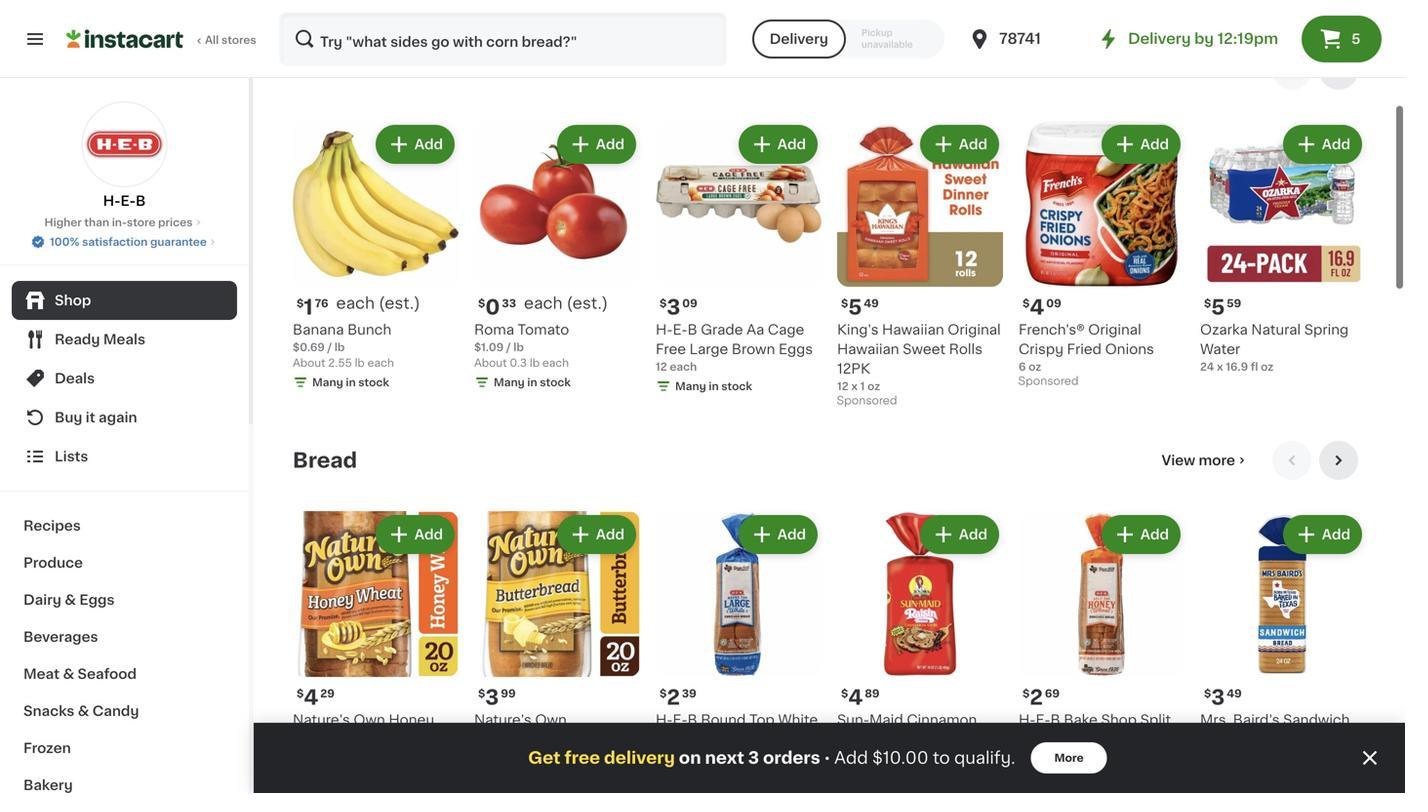 Task type: vqa. For each thing, say whether or not it's contained in the screenshot.
'sweet'
yes



Task type: describe. For each thing, give the bounding box(es) containing it.
$ 2 39
[[660, 679, 697, 699]]

brown
[[732, 334, 775, 347]]

12:19pm
[[1218, 32, 1278, 46]]

king's hawaiian original hawaiian sweet rolls 12pk 12 x 1 oz
[[837, 314, 1001, 383]]

stock down roma tomato $1.09 / lb about 0.3 lb each
[[540, 368, 571, 379]]

treatment tracker modal dialog
[[254, 723, 1405, 793]]

delivery
[[604, 750, 675, 767]]

qualify.
[[954, 750, 1015, 767]]

in down 2.55
[[346, 368, 356, 379]]

seafood
[[78, 667, 137, 681]]

view
[[1162, 445, 1195, 459]]

meat & seafood
[[23, 667, 137, 681]]

$ for ozarka natural spring water
[[1204, 289, 1211, 300]]

add button for ozarka natural spring water
[[1285, 118, 1360, 153]]

add for h-e-b bake shop split top honey wheat bread
[[1141, 519, 1169, 533]]

h- for h-e-b round top white enriched bread 24 oz
[[656, 705, 673, 718]]

sun-maid cinnamon swirl raisin bread 16 oz
[[837, 705, 977, 754]]

by
[[1195, 32, 1214, 46]]

many down enriched
[[675, 763, 706, 773]]

best sellers
[[293, 51, 421, 72]]

many in stock down the 'large' on the top
[[675, 372, 752, 383]]

sandwich inside nature's own honey wheat, honey wheat sandwich bread, 20 oz loaf
[[293, 744, 359, 757]]

e- for h-e-b grade aa cage free large brown eggs 12 each
[[673, 314, 688, 328]]

09 for 3
[[682, 289, 697, 300]]

honey inside h-e-b bake shop split top honey wheat bread 24 oz
[[1048, 724, 1093, 738]]

store
[[127, 217, 156, 228]]

$ for french's® original crispy fried onions
[[1023, 289, 1030, 300]]

& for dairy
[[65, 593, 76, 607]]

lists
[[55, 450, 88, 464]]

bread inside sun-maid cinnamon swirl raisin bread 16 oz
[[918, 724, 959, 738]]

0 horizontal spatial eggs
[[79, 593, 115, 607]]

add button for nature's own butterbread, sliced white bread, 20 oz loaf
[[559, 508, 634, 544]]

add inside treatment tracker modal dialog
[[834, 750, 868, 767]]

each inside the banana bunch $0.69 / lb about 2.55 lb each
[[367, 349, 394, 360]]

e- for h-e-b bake shop split top honey wheat bread 24 oz
[[1036, 705, 1051, 718]]

5 for king's hawaiian original hawaiian sweet rolls 12pk
[[848, 288, 862, 309]]

$ for nature's own butterbread, sliced white bread, 20 oz loaf
[[478, 680, 485, 690]]

king's
[[837, 314, 879, 328]]

$ for sun-maid cinnamon swirl raisin bread
[[841, 680, 848, 690]]

aa
[[747, 314, 764, 328]]

sandwich inside mrs. baird's sandwich white bread
[[1283, 705, 1350, 718]]

29
[[320, 680, 335, 690]]

buy
[[55, 411, 82, 424]]

nature's for 4
[[293, 705, 350, 718]]

24 inside h-e-b round top white enriched bread 24 oz
[[656, 743, 670, 754]]

many in stock down h-e-b round top white enriched bread 24 oz
[[675, 763, 752, 773]]

many in stock down 0.3
[[494, 368, 571, 379]]

raisin
[[873, 724, 915, 738]]

3 for nature's own butterbread, sliced white bread, 20 oz loaf
[[485, 679, 499, 699]]

99
[[501, 680, 516, 690]]

3 inside treatment tracker modal dialog
[[748, 750, 759, 767]]

roma
[[474, 314, 514, 328]]

fl
[[1251, 353, 1258, 363]]

delivery for delivery by 12:19pm
[[1128, 32, 1191, 46]]

100% satisfaction guarantee button
[[30, 230, 218, 250]]

49 for 5
[[864, 289, 879, 300]]

original inside king's hawaiian original hawaiian sweet rolls 12pk 12 x 1 oz
[[948, 314, 1001, 328]]

Search field
[[281, 14, 725, 64]]

add for h-e-b round top white enriched bread
[[778, 519, 806, 533]]

bakery
[[23, 779, 73, 792]]

wheat inside h-e-b bake shop split top honey wheat bread 24 oz
[[1097, 724, 1141, 738]]

meat & seafood link
[[12, 656, 237, 693]]

20 inside nature's own honey wheat, honey wheat sandwich bread, 20 oz loaf
[[411, 744, 429, 757]]

own for 3
[[535, 705, 567, 718]]

$ 4 09
[[1023, 288, 1061, 309]]

service type group
[[752, 20, 945, 59]]

crispy
[[1019, 334, 1064, 347]]

h-e-b
[[103, 194, 146, 208]]

to
[[933, 750, 950, 767]]

$ for king's hawaiian original hawaiian sweet rolls 12pk
[[841, 289, 848, 300]]

oz inside nature's own butterbread, sliced white bread, 20 oz loaf
[[587, 744, 603, 757]]

69
[[1045, 680, 1060, 690]]

add for roma tomato
[[596, 129, 625, 142]]

cage
[[768, 314, 804, 328]]

h-e-b link
[[81, 101, 167, 211]]

e- for h-e-b
[[121, 194, 136, 208]]

natural
[[1251, 314, 1301, 328]]

x inside 'ozarka natural spring water 24 x 16.9 fl oz'
[[1217, 353, 1223, 363]]

snacks
[[23, 705, 74, 718]]

89
[[865, 680, 880, 690]]

sweet
[[903, 334, 946, 347]]

nature's own butterbread, sliced white bread, 20 oz loaf
[[474, 705, 636, 757]]

sliced
[[564, 724, 606, 738]]

oz inside nature's own honey wheat, honey wheat sandwich bread, 20 oz loaf
[[432, 744, 448, 757]]

oz inside the french's® original crispy fried onions 6 oz
[[1029, 353, 1041, 363]]

add button for banana bunch
[[377, 118, 453, 153]]

delivery for delivery
[[770, 32, 828, 46]]

lb up 0.3
[[514, 333, 524, 344]]

$1.76 each (estimated) element
[[293, 286, 459, 311]]

eggs inside h-e-b grade aa cage free large brown eggs 12 each
[[779, 334, 813, 347]]

/ for 0
[[506, 333, 511, 344]]

0
[[485, 288, 500, 309]]

add for mrs. baird's sandwich white bread
[[1322, 519, 1351, 533]]

mrs. baird's sandwich white bread
[[1200, 705, 1350, 738]]

on
[[679, 750, 701, 767]]

oz inside sun-maid cinnamon swirl raisin bread 16 oz
[[852, 743, 865, 754]]

100% satisfaction guarantee
[[50, 237, 207, 247]]

6
[[1019, 353, 1026, 363]]

many down 0.3
[[494, 368, 525, 379]]

h-e-b round top white enriched bread 24 oz
[[656, 705, 818, 754]]

in down roma tomato $1.09 / lb about 0.3 lb each
[[527, 368, 537, 379]]

dairy & eggs
[[23, 593, 115, 607]]

add for ozarka natural spring water
[[1322, 129, 1351, 142]]

free
[[564, 750, 600, 767]]

49 for 3
[[1227, 680, 1242, 690]]

next
[[705, 750, 744, 767]]

sun-
[[837, 705, 870, 718]]

add button for h-e-b bake shop split top honey wheat bread
[[1103, 508, 1179, 544]]

satisfaction
[[82, 237, 148, 247]]

b for h-e-b round top white enriched bread 24 oz
[[688, 705, 697, 718]]

white inside nature's own butterbread, sliced white bread, 20 oz loaf
[[474, 744, 514, 757]]

oz inside king's hawaiian original hawaiian sweet rolls 12pk 12 x 1 oz
[[868, 372, 880, 383]]

$1.09
[[474, 333, 504, 344]]

add for nature's own honey wheat, honey wheat sandwich bread, 20 oz loaf
[[415, 519, 443, 533]]

$10.00
[[872, 750, 929, 767]]

grade
[[701, 314, 743, 328]]

1 inside king's hawaiian original hawaiian sweet rolls 12pk 12 x 1 oz
[[860, 372, 865, 383]]

large
[[690, 334, 728, 347]]

1 vertical spatial hawaiian
[[837, 334, 899, 347]]

16
[[837, 743, 849, 754]]

20 inside nature's own butterbread, sliced white bread, 20 oz loaf
[[565, 744, 583, 757]]

deals
[[55, 372, 95, 385]]

ready
[[55, 333, 100, 346]]

again
[[99, 411, 137, 424]]

0 vertical spatial hawaiian
[[882, 314, 944, 328]]

$ for h-e-b bake shop split top honey wheat bread
[[1023, 680, 1030, 690]]

french's®
[[1019, 314, 1085, 328]]

higher than in-store prices
[[44, 217, 193, 228]]

16.9
[[1226, 353, 1248, 363]]

sponsored badge image for 4
[[837, 387, 896, 398]]

(est.) for 1
[[379, 287, 420, 303]]

add for banana bunch
[[415, 129, 443, 142]]

recipes link
[[12, 507, 237, 545]]

2 for h-e-b bake shop split top honey wheat bread
[[1030, 679, 1043, 699]]

add button for mrs. baird's sandwich white bread
[[1285, 508, 1360, 544]]

4 for nature's own honey wheat, honey wheat sandwich bread, 20 oz loaf
[[304, 679, 318, 699]]

lists link
[[12, 437, 237, 476]]

about for 0
[[474, 349, 507, 360]]

$ 1 76
[[297, 288, 328, 309]]

meat
[[23, 667, 60, 681]]

b for h-e-b bake shop split top honey wheat bread 24 oz
[[1051, 705, 1060, 718]]

bread, inside nature's own honey wheat, honey wheat sandwich bread, 20 oz loaf
[[363, 744, 407, 757]]

candy
[[92, 705, 139, 718]]

add button for h-e-b grade aa cage free large brown eggs
[[740, 118, 816, 153]]

lb up 2.55
[[335, 333, 345, 344]]

$ 0 33
[[478, 288, 516, 309]]

more
[[1054, 753, 1084, 764]]



Task type: locate. For each thing, give the bounding box(es) containing it.
1 horizontal spatial 1
[[860, 372, 865, 383]]

3 for h-e-b grade aa cage free large brown eggs
[[667, 288, 680, 309]]

1 left 76
[[304, 288, 313, 309]]

x inside king's hawaiian original hawaiian sweet rolls 12pk 12 x 1 oz
[[851, 372, 858, 383]]

5 button
[[1302, 16, 1382, 62]]

0 vertical spatial eggs
[[779, 334, 813, 347]]

0 horizontal spatial wheat
[[394, 724, 438, 738]]

delivery button
[[752, 20, 846, 59]]

shop left split
[[1101, 705, 1137, 718]]

1 vertical spatial loaf
[[293, 763, 323, 777]]

2 original from the left
[[1088, 314, 1141, 328]]

b inside h-e-b grade aa cage free large brown eggs 12 each
[[688, 314, 697, 328]]

frozen
[[23, 742, 71, 755]]

2 left 39
[[667, 679, 680, 699]]

$ for nature's own honey wheat, honey wheat sandwich bread, 20 oz loaf
[[297, 680, 304, 690]]

sandwich down wheat,
[[293, 744, 359, 757]]

2 nature's from the left
[[474, 705, 532, 718]]

1 horizontal spatial sandwich
[[1283, 705, 1350, 718]]

view more
[[1162, 445, 1235, 459]]

09 for 4
[[1046, 289, 1061, 300]]

x left 16.9
[[1217, 353, 1223, 363]]

many
[[312, 368, 343, 379], [494, 368, 525, 379], [675, 372, 706, 383], [675, 763, 706, 773]]

0 horizontal spatial 4
[[304, 679, 318, 699]]

0 vertical spatial sandwich
[[1283, 705, 1350, 718]]

1 horizontal spatial 49
[[1227, 680, 1242, 690]]

1 horizontal spatial about
[[474, 349, 507, 360]]

about down '$0.69'
[[293, 349, 325, 360]]

top right round
[[749, 705, 775, 718]]

0 vertical spatial shop
[[55, 294, 91, 307]]

/ for 1
[[327, 333, 332, 344]]

wheat inside nature's own honey wheat, honey wheat sandwich bread, 20 oz loaf
[[394, 724, 438, 738]]

& right 'meat'
[[63, 667, 74, 681]]

4 for sun-maid cinnamon swirl raisin bread
[[848, 679, 863, 699]]

orders
[[763, 750, 820, 767]]

12 inside h-e-b grade aa cage free large brown eggs 12 each
[[656, 353, 667, 363]]

each up tomato
[[524, 287, 563, 303]]

0 horizontal spatial shop
[[55, 294, 91, 307]]

1 item carousel region from the top
[[293, 42, 1366, 417]]

white
[[778, 705, 818, 718], [1200, 724, 1240, 738], [474, 744, 514, 757]]

0 horizontal spatial /
[[327, 333, 332, 344]]

0 vertical spatial 24
[[1200, 353, 1214, 363]]

$ left the 89
[[841, 680, 848, 690]]

h- down $ 2 39
[[656, 705, 673, 718]]

4 left 29
[[304, 679, 318, 699]]

honey
[[389, 705, 434, 718], [344, 724, 390, 738], [1048, 724, 1093, 738]]

many down the 'large' on the top
[[675, 372, 706, 383]]

top inside h-e-b round top white enriched bread 24 oz
[[749, 705, 775, 718]]

0 horizontal spatial delivery
[[770, 32, 828, 46]]

1 wheat from the left
[[394, 724, 438, 738]]

2 vertical spatial white
[[474, 744, 514, 757]]

h- down $ 2 69
[[1019, 705, 1036, 718]]

0 vertical spatial sponsored badge image
[[1019, 367, 1078, 379]]

$ inside $ 2 69
[[1023, 680, 1030, 690]]

0 horizontal spatial top
[[749, 705, 775, 718]]

09
[[682, 289, 697, 300], [1046, 289, 1061, 300]]

own inside nature's own butterbread, sliced white bread, 20 oz loaf
[[535, 705, 567, 718]]

$ 2 69
[[1023, 679, 1060, 699]]

1 2 from the left
[[667, 679, 680, 699]]

0 horizontal spatial bread,
[[363, 744, 407, 757]]

nature's for 3
[[474, 705, 532, 718]]

1 vertical spatial white
[[1200, 724, 1240, 738]]

1 horizontal spatial original
[[1088, 314, 1141, 328]]

$ up french's® at top right
[[1023, 289, 1030, 300]]

higher
[[44, 217, 82, 228]]

$ inside $ 1 76
[[297, 289, 304, 300]]

1 about from the left
[[293, 349, 325, 360]]

stores
[[221, 35, 256, 45]]

stock
[[358, 368, 389, 379], [540, 368, 571, 379], [721, 372, 752, 383], [721, 763, 752, 773]]

1 horizontal spatial loaf
[[606, 744, 636, 757]]

h-e-b grade aa cage free large brown eggs 12 each
[[656, 314, 813, 363]]

3 right next
[[748, 750, 759, 767]]

12 inside king's hawaiian original hawaiian sweet rolls 12pk 12 x 1 oz
[[837, 372, 849, 383]]

2
[[667, 679, 680, 699], [1030, 679, 1043, 699]]

$ left 69
[[1023, 680, 1030, 690]]

1 vertical spatial x
[[851, 372, 858, 383]]

2 09 from the left
[[1046, 289, 1061, 300]]

$ left 33
[[478, 289, 485, 300]]

item carousel region containing best sellers
[[293, 42, 1366, 417]]

frozen link
[[12, 730, 237, 767]]

2 horizontal spatial 4
[[1030, 288, 1044, 309]]

/ inside roma tomato $1.09 / lb about 0.3 lb each
[[506, 333, 511, 344]]

$ inside the "$ 5 49"
[[841, 289, 848, 300]]

1 horizontal spatial /
[[506, 333, 511, 344]]

h-e-b logo image
[[81, 101, 167, 187]]

0 vertical spatial &
[[65, 593, 76, 607]]

white down mrs.
[[1200, 724, 1240, 738]]

/ inside the banana bunch $0.69 / lb about 2.55 lb each
[[327, 333, 332, 344]]

$ 5 49
[[841, 288, 879, 309]]

1 20 from the left
[[411, 744, 429, 757]]

1 vertical spatial shop
[[1101, 705, 1137, 718]]

h- for h-e-b grade aa cage free large brown eggs 12 each
[[656, 314, 673, 328]]

$ left 99
[[478, 680, 485, 690]]

$ inside $ 4 29
[[297, 680, 304, 690]]

buy it again
[[55, 411, 137, 424]]

1 nature's from the left
[[293, 705, 350, 718]]

ozarka natural spring water 24 x 16.9 fl oz
[[1200, 314, 1349, 363]]

1 horizontal spatial own
[[535, 705, 567, 718]]

dairy & eggs link
[[12, 582, 237, 619]]

hawaiian down king's
[[837, 334, 899, 347]]

4 up french's® at top right
[[1030, 288, 1044, 309]]

split
[[1140, 705, 1171, 718]]

49
[[864, 289, 879, 300], [1227, 680, 1242, 690]]

1 horizontal spatial nature's
[[474, 705, 532, 718]]

sponsored badge image down the 16 on the bottom right
[[837, 758, 896, 769]]

1 horizontal spatial (est.)
[[567, 287, 608, 303]]

1 horizontal spatial 4
[[848, 679, 863, 699]]

meals
[[103, 333, 145, 346]]

about for 1
[[293, 349, 325, 360]]

(est.) up bunch
[[379, 287, 420, 303]]

more
[[1199, 445, 1235, 459]]

1 horizontal spatial 24
[[1019, 763, 1033, 773]]

tomato
[[518, 314, 569, 328]]

1 horizontal spatial delivery
[[1128, 32, 1191, 46]]

loaf down wheat,
[[293, 763, 323, 777]]

& for meat
[[63, 667, 74, 681]]

2 vertical spatial 24
[[1019, 763, 1033, 773]]

water
[[1200, 334, 1240, 347]]

0 horizontal spatial 1
[[304, 288, 313, 309]]

b up the 'large' on the top
[[688, 314, 697, 328]]

each down free
[[670, 353, 697, 363]]

in-
[[112, 217, 127, 228]]

fried
[[1067, 334, 1102, 347]]

x down '12pk'
[[851, 372, 858, 383]]

sponsored badge image down '12pk'
[[837, 387, 896, 398]]

2 each (est.) from the left
[[524, 287, 608, 303]]

sponsored badge image down 6
[[1019, 367, 1078, 379]]

h- up free
[[656, 314, 673, 328]]

each up bunch
[[336, 287, 375, 303]]

each inside h-e-b grade aa cage free large brown eggs 12 each
[[670, 353, 697, 363]]

loaf inside nature's own honey wheat, honey wheat sandwich bread, 20 oz loaf
[[293, 763, 323, 777]]

0 horizontal spatial 49
[[864, 289, 879, 300]]

1 vertical spatial 24
[[656, 743, 670, 754]]

each (est.) for 0
[[524, 287, 608, 303]]

1 down '12pk'
[[860, 372, 865, 383]]

$ left 59
[[1204, 289, 1211, 300]]

1 vertical spatial 12
[[837, 372, 849, 383]]

sponsored badge image
[[1019, 367, 1078, 379], [837, 387, 896, 398], [837, 758, 896, 769]]

beverages link
[[12, 619, 237, 656]]

1 each (est.) from the left
[[336, 287, 420, 303]]

2 horizontal spatial 5
[[1352, 32, 1361, 46]]

2 20 from the left
[[565, 744, 583, 757]]

1 original from the left
[[948, 314, 1001, 328]]

lb right 0.3
[[530, 349, 540, 360]]

enriched
[[656, 724, 717, 738]]

$ inside $ 0 33
[[478, 289, 485, 300]]

own for 4
[[354, 705, 385, 718]]

e- down $ 2 69
[[1036, 705, 1051, 718]]

$ up free
[[660, 289, 667, 300]]

about inside the banana bunch $0.69 / lb about 2.55 lb each
[[293, 349, 325, 360]]

original up rolls at the top of page
[[948, 314, 1001, 328]]

1 / from the left
[[327, 333, 332, 344]]

24 left on
[[656, 743, 670, 754]]

white up orders
[[778, 705, 818, 718]]

in down the 'large' on the top
[[709, 372, 719, 383]]

1 vertical spatial sponsored badge image
[[837, 387, 896, 398]]

3 up mrs.
[[1211, 679, 1225, 699]]

0 vertical spatial top
[[749, 705, 775, 718]]

item carousel region
[[293, 42, 1366, 417], [293, 432, 1366, 793]]

e- up enriched
[[673, 705, 688, 718]]

24 inside h-e-b bake shop split top honey wheat bread 24 oz
[[1019, 763, 1033, 773]]

1 vertical spatial top
[[1019, 724, 1044, 738]]

1 horizontal spatial 09
[[1046, 289, 1061, 300]]

1 horizontal spatial shop
[[1101, 705, 1137, 718]]

stock down the banana bunch $0.69 / lb about 2.55 lb each
[[358, 368, 389, 379]]

49 up mrs.
[[1227, 680, 1242, 690]]

09 inside $ 4 09
[[1046, 289, 1061, 300]]

lb right 2.55
[[355, 349, 365, 360]]

h- for h-e-b
[[103, 194, 121, 208]]

0 horizontal spatial loaf
[[293, 763, 323, 777]]

recipes
[[23, 519, 81, 533]]

each down tomato
[[542, 349, 569, 360]]

None search field
[[279, 12, 727, 66]]

1 horizontal spatial eggs
[[779, 334, 813, 347]]

1 horizontal spatial 2
[[1030, 679, 1043, 699]]

0 horizontal spatial 12
[[656, 353, 667, 363]]

e- up free
[[673, 314, 688, 328]]

0 vertical spatial 49
[[864, 289, 879, 300]]

0 horizontal spatial 5
[[848, 288, 862, 309]]

bunch
[[347, 314, 391, 328]]

& right dairy
[[65, 593, 76, 607]]

1 horizontal spatial top
[[1019, 724, 1044, 738]]

white inside mrs. baird's sandwich white bread
[[1200, 724, 1240, 738]]

e- inside h-e-b grade aa cage free large brown eggs 12 each
[[673, 314, 688, 328]]

(est.) for 0
[[567, 287, 608, 303]]

24 down the water
[[1200, 353, 1214, 363]]

0 horizontal spatial (est.)
[[379, 287, 420, 303]]

lb
[[335, 333, 345, 344], [514, 333, 524, 344], [355, 349, 365, 360], [530, 349, 540, 360]]

h- for h-e-b bake shop split top honey wheat bread 24 oz
[[1019, 705, 1036, 718]]

1 vertical spatial sandwich
[[293, 744, 359, 757]]

sandwich right baird's
[[1283, 705, 1350, 718]]

white down butterbread,
[[474, 744, 514, 757]]

& for snacks
[[78, 705, 89, 718]]

higher than in-store prices link
[[44, 215, 204, 230]]

$ 4 29
[[297, 679, 335, 699]]

2 2 from the left
[[1030, 679, 1043, 699]]

5 for ozarka natural spring water
[[1211, 288, 1225, 309]]

in right on
[[709, 763, 719, 773]]

$ up king's
[[841, 289, 848, 300]]

bread inside mrs. baird's sandwich white bread
[[1244, 724, 1284, 738]]

stock down h-e-b round top white enriched bread 24 oz
[[721, 763, 752, 773]]

shop inside h-e-b bake shop split top honey wheat bread 24 oz
[[1101, 705, 1137, 718]]

1 horizontal spatial x
[[1217, 353, 1223, 363]]

$ left 29
[[297, 680, 304, 690]]

bread inside h-e-b round top white enriched bread 24 oz
[[720, 724, 761, 738]]

4
[[1030, 288, 1044, 309], [304, 679, 318, 699], [848, 679, 863, 699]]

original up onions on the top of page
[[1088, 314, 1141, 328]]

2 horizontal spatial 24
[[1200, 353, 1214, 363]]

12 down free
[[656, 353, 667, 363]]

oz inside h-e-b round top white enriched bread 24 oz
[[672, 743, 685, 754]]

59
[[1227, 289, 1241, 300]]

add
[[415, 129, 443, 142], [596, 129, 625, 142], [778, 129, 806, 142], [959, 129, 988, 142], [1141, 129, 1169, 142], [1322, 129, 1351, 142], [415, 519, 443, 533], [596, 519, 625, 533], [778, 519, 806, 533], [959, 519, 988, 533], [1141, 519, 1169, 533], [1322, 519, 1351, 533], [834, 750, 868, 767]]

12
[[656, 353, 667, 363], [837, 372, 849, 383]]

b inside h-e-b bake shop split top honey wheat bread 24 oz
[[1051, 705, 1060, 718]]

2 own from the left
[[535, 705, 567, 718]]

add button for nature's own honey wheat, honey wheat sandwich bread, 20 oz loaf
[[377, 508, 453, 544]]

spring
[[1304, 314, 1349, 328]]

hawaiian up sweet at the top
[[882, 314, 944, 328]]

$ inside $ 3 99
[[478, 680, 485, 690]]

78741
[[999, 32, 1041, 46]]

ozarka
[[1200, 314, 1248, 328]]

1 vertical spatial &
[[63, 667, 74, 681]]

1 (est.) from the left
[[379, 287, 420, 303]]

1 horizontal spatial 12
[[837, 372, 849, 383]]

h- inside h-e-b round top white enriched bread 24 oz
[[656, 705, 673, 718]]

0 vertical spatial white
[[778, 705, 818, 718]]

bread inside h-e-b bake shop split top honey wheat bread 24 oz
[[1019, 744, 1059, 757]]

1 vertical spatial 49
[[1227, 680, 1242, 690]]

nature's
[[293, 705, 350, 718], [474, 705, 532, 718]]

0 vertical spatial 12
[[656, 353, 667, 363]]

2 vertical spatial sponsored badge image
[[837, 758, 896, 769]]

$ inside $ 4 89
[[841, 680, 848, 690]]

e- for h-e-b round top white enriched bread 24 oz
[[673, 705, 688, 718]]

add for nature's own butterbread, sliced white bread, 20 oz loaf
[[596, 519, 625, 533]]

0 horizontal spatial each (est.)
[[336, 287, 420, 303]]

deals link
[[12, 359, 237, 398]]

each (est.) up tomato
[[524, 287, 608, 303]]

0 horizontal spatial sandwich
[[293, 744, 359, 757]]

5 inside button
[[1352, 32, 1361, 46]]

49 inside the "$ 5 49"
[[864, 289, 879, 300]]

shop up 'ready'
[[55, 294, 91, 307]]

0 horizontal spatial 20
[[411, 744, 429, 757]]

b left "bake"
[[1051, 705, 1060, 718]]

more button
[[1031, 743, 1107, 774]]

banana
[[293, 314, 344, 328]]

& left "candy"
[[78, 705, 89, 718]]

product group containing 0
[[474, 112, 640, 385]]

bake
[[1064, 705, 1098, 718]]

1 horizontal spatial each (est.)
[[524, 287, 608, 303]]

maid
[[869, 705, 903, 718]]

each (est.) inside $0.33 each (estimated) element
[[524, 287, 608, 303]]

mrs.
[[1200, 705, 1230, 718]]

than
[[84, 217, 109, 228]]

each (est.) for 1
[[336, 287, 420, 303]]

2 vertical spatial &
[[78, 705, 89, 718]]

$ inside $ 5 59
[[1204, 289, 1211, 300]]

many in stock down 2.55
[[312, 368, 389, 379]]

each inside roma tomato $1.09 / lb about 0.3 lb each
[[542, 349, 569, 360]]

buy it again link
[[12, 398, 237, 437]]

loaf right free
[[606, 744, 636, 757]]

1 vertical spatial item carousel region
[[293, 432, 1366, 793]]

each (est.) inside $1.76 each (estimated) element
[[336, 287, 420, 303]]

1 horizontal spatial bread,
[[518, 744, 562, 757]]

0 horizontal spatial own
[[354, 705, 385, 718]]

1 bread, from the left
[[363, 744, 407, 757]]

about inside roma tomato $1.09 / lb about 0.3 lb each
[[474, 349, 507, 360]]

shop link
[[12, 281, 237, 320]]

(est.) up tomato
[[567, 287, 608, 303]]

roma tomato $1.09 / lb about 0.3 lb each
[[474, 314, 569, 360]]

item carousel region containing bread
[[293, 432, 1366, 793]]

$ left 39
[[660, 680, 667, 690]]

0 horizontal spatial 09
[[682, 289, 697, 300]]

2 about from the left
[[474, 349, 507, 360]]

$ inside $ 3 09
[[660, 289, 667, 300]]

add button for h-e-b round top white enriched bread
[[740, 508, 816, 544]]

add for h-e-b grade aa cage free large brown eggs
[[778, 129, 806, 142]]

nature's inside nature's own butterbread, sliced white bread, 20 oz loaf
[[474, 705, 532, 718]]

original
[[948, 314, 1001, 328], [1088, 314, 1141, 328]]

all stores link
[[66, 12, 258, 66]]

b for h-e-b grade aa cage free large brown eggs 12 each
[[688, 314, 697, 328]]

each (est.) up bunch
[[336, 287, 420, 303]]

b up enriched
[[688, 705, 697, 718]]

produce
[[23, 556, 83, 570]]

100%
[[50, 237, 80, 247]]

0 horizontal spatial nature's
[[293, 705, 350, 718]]

0 horizontal spatial white
[[474, 744, 514, 757]]

$ inside $ 2 39
[[660, 680, 667, 690]]

0 vertical spatial item carousel region
[[293, 42, 1366, 417]]

49 inside $ 3 49
[[1227, 680, 1242, 690]]

get
[[528, 750, 561, 767]]

wheat,
[[293, 724, 341, 738]]

4 for french's® original crispy fried onions
[[1030, 288, 1044, 309]]

product group
[[293, 112, 459, 385], [474, 112, 640, 385], [656, 112, 822, 389], [837, 112, 1003, 403], [1019, 112, 1185, 384], [1200, 112, 1366, 366], [293, 503, 459, 793], [474, 503, 640, 793], [656, 503, 822, 780], [837, 503, 1003, 774], [1019, 503, 1185, 793], [1200, 503, 1366, 780]]

$ 3 09
[[660, 288, 697, 309]]

original inside the french's® original crispy fried onions 6 oz
[[1088, 314, 1141, 328]]

$ 4 89
[[841, 679, 880, 699]]

swirl
[[837, 724, 870, 738]]

b inside h-e-b round top white enriched bread 24 oz
[[688, 705, 697, 718]]

1 horizontal spatial 5
[[1211, 288, 1225, 309]]

b up store
[[136, 194, 146, 208]]

(est.) inside $1.76 each (estimated) element
[[379, 287, 420, 303]]

0 vertical spatial loaf
[[606, 744, 636, 757]]

0 horizontal spatial 24
[[656, 743, 670, 754]]

baird's
[[1233, 705, 1280, 718]]

12pk
[[837, 353, 870, 367]]

0 horizontal spatial about
[[293, 349, 325, 360]]

oz inside h-e-b bake shop split top honey wheat bread 24 oz
[[1035, 763, 1048, 773]]

delivery inside 'link'
[[1128, 32, 1191, 46]]

0 horizontal spatial x
[[851, 372, 858, 383]]

loaf inside nature's own butterbread, sliced white bread, 20 oz loaf
[[606, 744, 636, 757]]

best
[[293, 51, 342, 72]]

3 for mrs. baird's sandwich white bread
[[1211, 679, 1225, 699]]

1 horizontal spatial wheat
[[1097, 724, 1141, 738]]

0 vertical spatial 1
[[304, 288, 313, 309]]

eggs down cage
[[779, 334, 813, 347]]

nature's up wheat,
[[293, 705, 350, 718]]

0 horizontal spatial original
[[948, 314, 1001, 328]]

24 inside 'ozarka natural spring water 24 x 16.9 fl oz'
[[1200, 353, 1214, 363]]

2 / from the left
[[506, 333, 511, 344]]

/ up 2.55
[[327, 333, 332, 344]]

$ for h-e-b round top white enriched bread
[[660, 680, 667, 690]]

2 for h-e-b round top white enriched bread
[[667, 679, 680, 699]]

butterbread,
[[474, 724, 561, 738]]

eggs
[[779, 334, 813, 347], [79, 593, 115, 607]]

2 horizontal spatial white
[[1200, 724, 1240, 738]]

/ up 0.3
[[506, 333, 511, 344]]

1 09 from the left
[[682, 289, 697, 300]]

09 up free
[[682, 289, 697, 300]]

2 (est.) from the left
[[567, 287, 608, 303]]

2 wheat from the left
[[1097, 724, 1141, 738]]

top down $ 2 69
[[1019, 724, 1044, 738]]

add button
[[377, 118, 453, 153], [559, 118, 634, 153], [740, 118, 816, 153], [922, 118, 997, 153], [1103, 118, 1179, 153], [1285, 118, 1360, 153], [377, 508, 453, 544], [559, 508, 634, 544], [740, 508, 816, 544], [922, 508, 997, 544], [1103, 508, 1179, 544], [1285, 508, 1360, 544]]

09 inside $ 3 09
[[682, 289, 697, 300]]

eggs up beverages 'link'
[[79, 593, 115, 607]]

h- up higher than in-store prices on the top left
[[103, 194, 121, 208]]

bakery link
[[12, 767, 237, 793]]

(est.) inside $0.33 each (estimated) element
[[567, 287, 608, 303]]

b for h-e-b
[[136, 194, 146, 208]]

snacks & candy
[[23, 705, 139, 718]]

2 left 69
[[1030, 679, 1043, 699]]

$ inside $ 3 49
[[1204, 680, 1211, 690]]

all
[[205, 35, 219, 45]]

cinnamon
[[907, 705, 977, 718]]

1 inside $1.76 each (estimated) element
[[304, 288, 313, 309]]

5
[[1352, 32, 1361, 46], [848, 288, 862, 309], [1211, 288, 1225, 309]]

top inside h-e-b bake shop split top honey wheat bread 24 oz
[[1019, 724, 1044, 738]]

12 down '12pk'
[[837, 372, 849, 383]]

many down 2.55
[[312, 368, 343, 379]]

1 horizontal spatial 20
[[565, 744, 583, 757]]

add button for roma tomato
[[559, 118, 634, 153]]

bread, inside nature's own butterbread, sliced white bread, 20 oz loaf
[[518, 744, 562, 757]]

1 vertical spatial eggs
[[79, 593, 115, 607]]

delivery inside button
[[770, 32, 828, 46]]

09 up french's® at top right
[[1046, 289, 1061, 300]]

24 right the qualify.
[[1019, 763, 1033, 773]]

e- inside h-e-b bake shop split top honey wheat bread 24 oz
[[1036, 705, 1051, 718]]

$ left 76
[[297, 289, 304, 300]]

$ inside $ 4 09
[[1023, 289, 1030, 300]]

own inside nature's own honey wheat, honey wheat sandwich bread, 20 oz loaf
[[354, 705, 385, 718]]

1 vertical spatial 1
[[860, 372, 865, 383]]

stock down h-e-b grade aa cage free large brown eggs 12 each
[[721, 372, 752, 383]]

instacart logo image
[[66, 27, 183, 51]]

3 up free
[[667, 288, 680, 309]]

$ for mrs. baird's sandwich white bread
[[1204, 680, 1211, 690]]

h- inside h-e-b bake shop split top honey wheat bread 24 oz
[[1019, 705, 1036, 718]]

2 bread, from the left
[[518, 744, 562, 757]]

h- inside h-e-b grade aa cage free large brown eggs 12 each
[[656, 314, 673, 328]]

nature's inside nature's own honey wheat, honey wheat sandwich bread, 20 oz loaf
[[293, 705, 350, 718]]

e- inside h-e-b round top white enriched bread 24 oz
[[673, 705, 688, 718]]

sponsored badge image for 2
[[837, 758, 896, 769]]

product group containing 1
[[293, 112, 459, 385]]

each down bunch
[[367, 349, 394, 360]]

$ for h-e-b grade aa cage free large brown eggs
[[660, 289, 667, 300]]

&
[[65, 593, 76, 607], [63, 667, 74, 681], [78, 705, 89, 718]]

0 vertical spatial x
[[1217, 353, 1223, 363]]

49 up king's
[[864, 289, 879, 300]]

$0.33 each (estimated) element
[[474, 286, 640, 311]]

e- up higher than in-store prices link
[[121, 194, 136, 208]]

ready meals button
[[12, 320, 237, 359]]

bread
[[293, 442, 357, 462], [720, 724, 761, 738], [918, 724, 959, 738], [1244, 724, 1284, 738], [1019, 744, 1059, 757]]

oz inside 'ozarka natural spring water 24 x 16.9 fl oz'
[[1261, 353, 1274, 363]]

all stores
[[205, 35, 256, 45]]

1 own from the left
[[354, 705, 385, 718]]

white inside h-e-b round top white enriched bread 24 oz
[[778, 705, 818, 718]]

guarantee
[[150, 237, 207, 247]]

sandwich
[[1283, 705, 1350, 718], [293, 744, 359, 757]]

0 horizontal spatial 2
[[667, 679, 680, 699]]

2 item carousel region from the top
[[293, 432, 1366, 793]]

1 horizontal spatial white
[[778, 705, 818, 718]]

about down $1.09
[[474, 349, 507, 360]]

3 left 99
[[485, 679, 499, 699]]

•
[[824, 750, 830, 766]]

nature's down $ 3 99
[[474, 705, 532, 718]]



